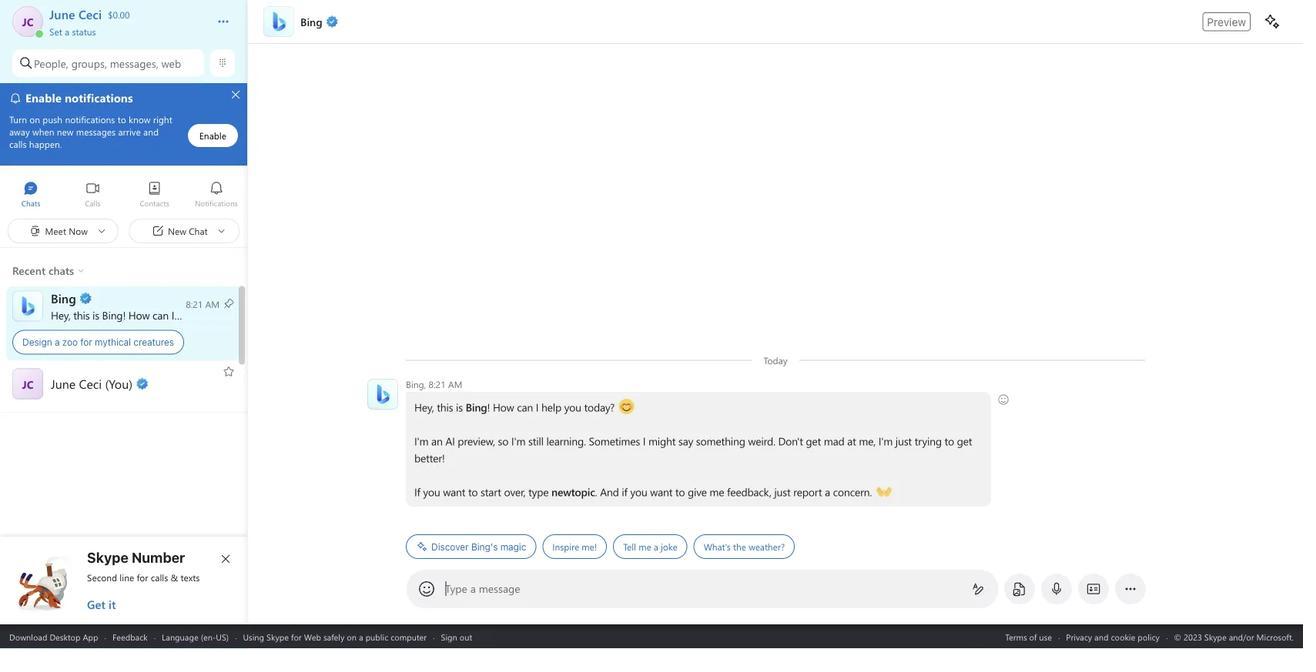 Task type: vqa. For each thing, say whether or not it's contained in the screenshot.
"Sticker"
no



Task type: locate. For each thing, give the bounding box(es) containing it.
skype up 'second'
[[87, 549, 129, 566]]

1 vertical spatial skype
[[267, 632, 289, 643]]

2 horizontal spatial i
[[643, 434, 646, 449]]

1 vertical spatial bing
[[466, 400, 487, 415]]

can up still
[[517, 400, 533, 415]]

me
[[710, 485, 725, 499], [639, 541, 652, 553]]

today?
[[220, 308, 250, 323], [585, 400, 615, 415]]

a right report
[[825, 485, 831, 499]]

0 vertical spatial can
[[153, 308, 169, 323]]

(openhands)
[[877, 484, 935, 498]]

1 vertical spatial just
[[775, 485, 791, 499]]

0 horizontal spatial for
[[80, 337, 92, 348]]

i left might
[[643, 434, 646, 449]]

skype right using
[[267, 632, 289, 643]]

1 horizontal spatial skype
[[267, 632, 289, 643]]

concern.
[[834, 485, 873, 499]]

0 horizontal spatial me
[[639, 541, 652, 553]]

2 vertical spatial for
[[291, 632, 302, 643]]

1 vertical spatial !
[[487, 400, 490, 415]]

1 horizontal spatial me
[[710, 485, 725, 499]]

terms
[[1006, 632, 1028, 643]]

people,
[[34, 56, 68, 70]]

0 horizontal spatial i'm
[[415, 434, 429, 449]]

is up design a zoo for mythical creatures
[[93, 308, 99, 323]]

2 horizontal spatial i'm
[[879, 434, 893, 449]]

1 horizontal spatial for
[[137, 572, 148, 584]]

i up creatures
[[172, 308, 174, 323]]

hey, down bing,
[[415, 400, 434, 415]]

0 vertical spatial i
[[172, 308, 174, 323]]

0 vertical spatial hey,
[[51, 308, 71, 323]]

0 vertical spatial me
[[710, 485, 725, 499]]

a left joke on the right
[[654, 541, 659, 553]]

ai
[[446, 434, 455, 449]]

!
[[123, 308, 126, 323], [487, 400, 490, 415]]

how
[[129, 308, 150, 323], [493, 400, 515, 415]]

status
[[72, 25, 96, 37]]

1 horizontal spatial help
[[542, 400, 562, 415]]

me right tell
[[639, 541, 652, 553]]

you
[[200, 308, 217, 323], [565, 400, 582, 415], [423, 485, 440, 499], [631, 485, 648, 499]]

inspire me! button
[[543, 535, 607, 560]]

want inside i'm an ai preview, so i'm still learning. sometimes i might say something weird. don't get mad at me, i'm just trying to get better! if you want to start over, type
[[443, 485, 466, 499]]

to
[[945, 434, 955, 449], [469, 485, 478, 499], [676, 485, 685, 499]]

1 horizontal spatial is
[[456, 400, 463, 415]]

public
[[366, 632, 389, 643]]

this
[[73, 308, 90, 323], [437, 400, 453, 415]]

it
[[109, 597, 116, 613]]

0 vertical spatial bing
[[102, 308, 123, 323]]

1 horizontal spatial get
[[958, 434, 973, 449]]

just left report
[[775, 485, 791, 499]]

bing up mythical
[[102, 308, 123, 323]]

0 vertical spatial skype
[[87, 549, 129, 566]]

help
[[177, 308, 197, 323], [542, 400, 562, 415]]

type a message
[[445, 582, 521, 596]]

tell
[[624, 541, 637, 553]]

say
[[679, 434, 694, 449]]

1 horizontal spatial can
[[517, 400, 533, 415]]

1 horizontal spatial this
[[437, 400, 453, 415]]

tab list
[[0, 174, 247, 217]]

don't
[[779, 434, 804, 449]]

0 vertical spatial hey, this is bing ! how can i help you today?
[[51, 308, 253, 323]]

might
[[649, 434, 676, 449]]

using skype for web safely on a public computer link
[[243, 632, 427, 643]]

download desktop app
[[9, 632, 98, 643]]

hey, this is bing ! how can i help you today? up creatures
[[51, 308, 253, 323]]

am
[[448, 378, 463, 391]]

0 horizontal spatial !
[[123, 308, 126, 323]]

0 vertical spatial is
[[93, 308, 99, 323]]

i'm left an
[[415, 434, 429, 449]]

magic
[[501, 542, 527, 553]]

0 vertical spatial for
[[80, 337, 92, 348]]

0 vertical spatial this
[[73, 308, 90, 323]]

for inside skype number 'element'
[[137, 572, 148, 584]]

for left web
[[291, 632, 302, 643]]

1 horizontal spatial i'm
[[512, 434, 526, 449]]

0 horizontal spatial is
[[93, 308, 99, 323]]

how up the so
[[493, 400, 515, 415]]

cookie
[[1112, 632, 1136, 643]]

0 horizontal spatial skype
[[87, 549, 129, 566]]

the
[[734, 541, 747, 553]]

terms of use
[[1006, 632, 1053, 643]]

safely
[[324, 632, 345, 643]]

and
[[1095, 632, 1109, 643]]

1 vertical spatial is
[[456, 400, 463, 415]]

me right give on the right of the page
[[710, 485, 725, 499]]

inspire me!
[[553, 541, 597, 553]]

this up zoo
[[73, 308, 90, 323]]

0 horizontal spatial bing
[[102, 308, 123, 323]]

(smileeyes)
[[619, 399, 670, 413]]

set a status
[[49, 25, 96, 37]]

i'm right the so
[[512, 434, 526, 449]]

1 vertical spatial how
[[493, 400, 515, 415]]

1 vertical spatial help
[[542, 400, 562, 415]]

0 horizontal spatial help
[[177, 308, 197, 323]]

using
[[243, 632, 264, 643]]

i'm right me,
[[879, 434, 893, 449]]

get
[[806, 434, 822, 449], [958, 434, 973, 449]]

skype
[[87, 549, 129, 566], [267, 632, 289, 643]]

get right trying
[[958, 434, 973, 449]]

2 vertical spatial i
[[643, 434, 646, 449]]

inspire
[[553, 541, 580, 553]]

1 horizontal spatial bing
[[466, 400, 487, 415]]

is down am
[[456, 400, 463, 415]]

to left start
[[469, 485, 478, 499]]

1 horizontal spatial today?
[[585, 400, 615, 415]]

0 horizontal spatial can
[[153, 308, 169, 323]]

0 horizontal spatial hey, this is bing ! how can i help you today?
[[51, 308, 253, 323]]

0 vertical spatial !
[[123, 308, 126, 323]]

1 vertical spatial hey, this is bing ! how can i help you today?
[[415, 400, 618, 415]]

want left give on the right of the page
[[651, 485, 673, 499]]

0 horizontal spatial want
[[443, 485, 466, 499]]

0 horizontal spatial get
[[806, 434, 822, 449]]

number
[[132, 549, 185, 566]]

can up creatures
[[153, 308, 169, 323]]

! up preview,
[[487, 400, 490, 415]]

bing
[[102, 308, 123, 323], [466, 400, 487, 415]]

tell me a joke
[[624, 541, 678, 553]]

i'm
[[415, 434, 429, 449], [512, 434, 526, 449], [879, 434, 893, 449]]

0 horizontal spatial just
[[775, 485, 791, 499]]

2 horizontal spatial for
[[291, 632, 302, 643]]

1 horizontal spatial how
[[493, 400, 515, 415]]

0 vertical spatial how
[[129, 308, 150, 323]]

1 horizontal spatial hey, this is bing ! how can i help you today?
[[415, 400, 618, 415]]

a right set
[[65, 25, 69, 37]]

discover bing's magic
[[432, 542, 527, 553]]

0 horizontal spatial this
[[73, 308, 90, 323]]

preview,
[[458, 434, 495, 449]]

learning.
[[547, 434, 586, 449]]

1 vertical spatial me
[[639, 541, 652, 553]]

this down 8:21
[[437, 400, 453, 415]]

0 horizontal spatial hey,
[[51, 308, 71, 323]]

1 vertical spatial i
[[536, 400, 539, 415]]

0 vertical spatial just
[[896, 434, 912, 449]]

get left mad
[[806, 434, 822, 449]]

i inside i'm an ai preview, so i'm still learning. sometimes i might say something weird. don't get mad at me, i'm just trying to get better! if you want to start over, type
[[643, 434, 646, 449]]

can
[[153, 308, 169, 323], [517, 400, 533, 415]]

1 vertical spatial hey,
[[415, 400, 434, 415]]

message
[[479, 582, 521, 596]]

hey, this is bing ! how can i help you today?
[[51, 308, 253, 323], [415, 400, 618, 415]]

0 vertical spatial today?
[[220, 308, 250, 323]]

i up still
[[536, 400, 539, 415]]

you inside i'm an ai preview, so i'm still learning. sometimes i might say something weird. don't get mad at me, i'm just trying to get better! if you want to start over, type
[[423, 485, 440, 499]]

to right trying
[[945, 434, 955, 449]]

what's the weather?
[[704, 541, 785, 553]]

for right zoo
[[80, 337, 92, 348]]

second
[[87, 572, 117, 584]]

1 vertical spatial for
[[137, 572, 148, 584]]

to left give on the right of the page
[[676, 485, 685, 499]]

if
[[415, 485, 421, 499]]

1 want from the left
[[443, 485, 466, 499]]

for for second line for calls & texts
[[137, 572, 148, 584]]

Type a message text field
[[446, 582, 960, 597]]

using skype for web safely on a public computer
[[243, 632, 427, 643]]

design a zoo for mythical creatures
[[22, 337, 174, 348]]

want left start
[[443, 485, 466, 499]]

! up mythical
[[123, 308, 126, 323]]

bing up preview,
[[466, 400, 487, 415]]

1 horizontal spatial just
[[896, 434, 912, 449]]

for right the line at the bottom left
[[137, 572, 148, 584]]

how up creatures
[[129, 308, 150, 323]]

better!
[[415, 451, 445, 465]]

hey, this is bing ! how can i help you today? up the so
[[415, 400, 618, 415]]

1 horizontal spatial want
[[651, 485, 673, 499]]

just left trying
[[896, 434, 912, 449]]

is
[[93, 308, 99, 323], [456, 400, 463, 415]]

hey, up zoo
[[51, 308, 71, 323]]

8:21
[[429, 378, 446, 391]]

calls
[[151, 572, 168, 584]]

for for using skype for web safely on a public computer
[[291, 632, 302, 643]]

download
[[9, 632, 47, 643]]

1 horizontal spatial hey,
[[415, 400, 434, 415]]

a
[[65, 25, 69, 37], [55, 337, 60, 348], [825, 485, 831, 499], [654, 541, 659, 553], [471, 582, 476, 596], [359, 632, 363, 643]]

language (en-us)
[[162, 632, 229, 643]]



Task type: describe. For each thing, give the bounding box(es) containing it.
people, groups, messages, web
[[34, 56, 181, 70]]

web
[[161, 56, 181, 70]]

.
[[595, 485, 598, 499]]

weather?
[[749, 541, 785, 553]]

3 i'm from the left
[[879, 434, 893, 449]]

bing, 8:21 am
[[406, 378, 463, 391]]

2 want from the left
[[651, 485, 673, 499]]

feedback,
[[728, 485, 772, 499]]

design
[[22, 337, 52, 348]]

something
[[697, 434, 746, 449]]

bing,
[[406, 378, 426, 391]]

type
[[529, 485, 549, 499]]

2 get from the left
[[958, 434, 973, 449]]

terms of use link
[[1006, 632, 1053, 643]]

what's
[[704, 541, 731, 553]]

1 i'm from the left
[[415, 434, 429, 449]]

sign out
[[441, 632, 473, 643]]

and
[[600, 485, 619, 499]]

0 horizontal spatial to
[[469, 485, 478, 499]]

2 horizontal spatial to
[[945, 434, 955, 449]]

preview
[[1208, 15, 1247, 28]]

0 horizontal spatial today?
[[220, 308, 250, 323]]

still
[[529, 434, 544, 449]]

get it
[[87, 597, 116, 613]]

get
[[87, 597, 105, 613]]

trying
[[915, 434, 942, 449]]

app
[[83, 632, 98, 643]]

download desktop app link
[[9, 632, 98, 643]]

creatures
[[134, 337, 174, 348]]

tell me a joke button
[[614, 535, 688, 560]]

0 vertical spatial help
[[177, 308, 197, 323]]

1 horizontal spatial !
[[487, 400, 490, 415]]

a left zoo
[[55, 337, 60, 348]]

1 vertical spatial can
[[517, 400, 533, 415]]

language
[[162, 632, 199, 643]]

just inside i'm an ai preview, so i'm still learning. sometimes i might say something weird. don't get mad at me, i'm just trying to get better! if you want to start over, type
[[896, 434, 912, 449]]

privacy and cookie policy
[[1067, 632, 1161, 643]]

an
[[432, 434, 443, 449]]

policy
[[1138, 632, 1161, 643]]

us)
[[216, 632, 229, 643]]

set a status button
[[49, 22, 202, 37]]

sign
[[441, 632, 458, 643]]

1 vertical spatial today?
[[585, 400, 615, 415]]

sign out link
[[441, 632, 473, 643]]

so
[[498, 434, 509, 449]]

out
[[460, 632, 473, 643]]

feedback link
[[112, 632, 148, 643]]

set
[[49, 25, 62, 37]]

sometimes
[[589, 434, 641, 449]]

skype inside 'element'
[[87, 549, 129, 566]]

1 horizontal spatial i
[[536, 400, 539, 415]]

0 horizontal spatial i
[[172, 308, 174, 323]]

(en-
[[201, 632, 216, 643]]

type
[[445, 582, 468, 596]]

skype number element
[[13, 549, 235, 613]]

web
[[304, 632, 321, 643]]

me!
[[582, 541, 597, 553]]

privacy
[[1067, 632, 1093, 643]]

report
[[794, 485, 823, 499]]

0 horizontal spatial how
[[129, 308, 150, 323]]

groups,
[[71, 56, 107, 70]]

give
[[688, 485, 707, 499]]

if
[[622, 485, 628, 499]]

bing's
[[472, 542, 498, 553]]

language (en-us) link
[[162, 632, 229, 643]]

skype number
[[87, 549, 185, 566]]

weird.
[[749, 434, 776, 449]]

feedback
[[112, 632, 148, 643]]

1 horizontal spatial to
[[676, 485, 685, 499]]

what's the weather? button
[[694, 535, 795, 560]]

computer
[[391, 632, 427, 643]]

use
[[1040, 632, 1053, 643]]

2 i'm from the left
[[512, 434, 526, 449]]

over,
[[504, 485, 526, 499]]

zoo
[[62, 337, 78, 348]]

privacy and cookie policy link
[[1067, 632, 1161, 643]]

mythical
[[95, 337, 131, 348]]

me,
[[860, 434, 876, 449]]

a right on on the left
[[359, 632, 363, 643]]

1 get from the left
[[806, 434, 822, 449]]

&
[[171, 572, 178, 584]]

at
[[848, 434, 857, 449]]

1 vertical spatial this
[[437, 400, 453, 415]]

people, groups, messages, web button
[[12, 49, 204, 77]]

joke
[[661, 541, 678, 553]]

second line for calls & texts
[[87, 572, 200, 584]]

texts
[[181, 572, 200, 584]]

discover
[[432, 542, 469, 553]]

me inside button
[[639, 541, 652, 553]]

desktop
[[50, 632, 80, 643]]

newtopic . and if you want to give me feedback, just report a concern.
[[552, 485, 875, 499]]

i'm an ai preview, so i'm still learning. sometimes i might say something weird. don't get mad at me, i'm just trying to get better! if you want to start over, type
[[415, 434, 976, 499]]

a right type
[[471, 582, 476, 596]]

mad
[[824, 434, 845, 449]]



